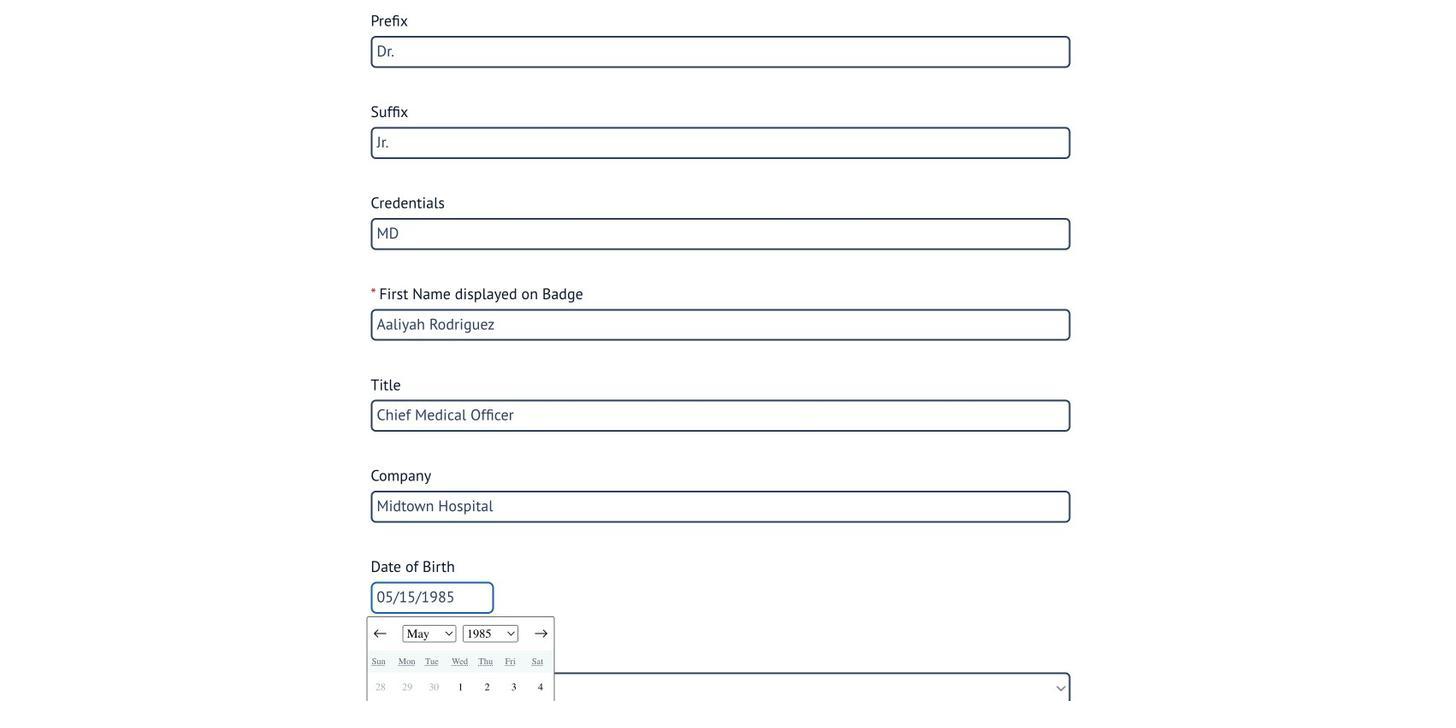 Task type: locate. For each thing, give the bounding box(es) containing it.
First Name displayed on Badge text field
[[371, 309, 1071, 341]]

wed may 01 1985 cell
[[447, 674, 474, 701]]

cell
[[367, 674, 554, 701]]

mm/dd/yyyy text field
[[371, 582, 494, 614]]

column header
[[367, 651, 554, 674]]

thu may 02 1985 cell
[[474, 674, 501, 701]]

nucleuscorecomponent_pickadate_previousmonthnavbuttonlabel__resx image
[[371, 625, 390, 644]]

nucleuscorecomponent_pickadate_nextmonthnavbuttonlabel__resx image
[[532, 625, 551, 644]]

Suffix text field
[[371, 127, 1071, 159]]

application
[[367, 617, 555, 702]]

Credentials text field
[[371, 218, 1071, 250]]



Task type: describe. For each thing, give the bounding box(es) containing it.
sat may 04 1985 cell
[[528, 674, 554, 701]]

Prefix text field
[[371, 36, 1071, 68]]

fri may 03 1985 cell
[[501, 674, 528, 701]]

Company text field
[[371, 491, 1071, 523]]

Title text field
[[371, 400, 1071, 432]]



